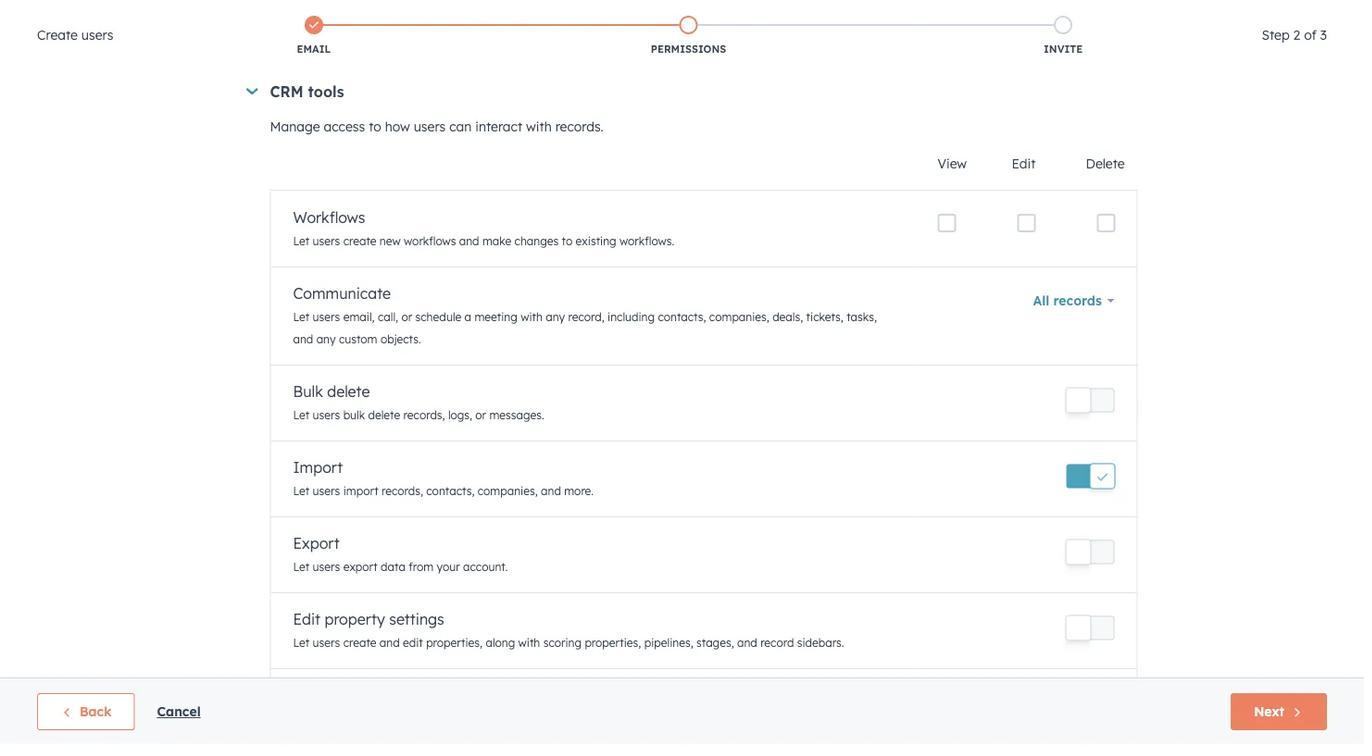 Task type: describe. For each thing, give the bounding box(es) containing it.
users inside heading
[[81, 27, 113, 43]]

objects.
[[381, 333, 421, 347]]

upgrade image
[[1035, 8, 1051, 25]]

permissions
[[940, 176, 1017, 192]]

properties link
[[19, 688, 207, 723]]

1 vertical spatial delete
[[368, 409, 400, 423]]

about
[[866, 176, 904, 192]]

Search HubSpot search field
[[1104, 39, 1331, 70]]

--
[[705, 360, 716, 376]]

contacts, inside import let users import records, contacts, companies, and more.
[[426, 485, 475, 499]]

bulk delete let users bulk delete records, logs, or messages.
[[293, 383, 545, 423]]

users inside import let users import records, contacts, companies, and more.
[[313, 485, 340, 499]]

customize
[[381, 176, 443, 192]]

1 horizontal spatial any
[[546, 311, 565, 325]]

from inside export let users export data from your account.
[[409, 561, 434, 575]]

workflows
[[404, 235, 456, 249]]

records, inside import let users import records, contacts, companies, and more.
[[382, 485, 423, 499]]

users inside edit property settings let users create and edit properties, along with scoring properties, pipelines, stages, and record sidebars.
[[313, 637, 340, 651]]

users,
[[342, 176, 377, 192]]

create inside edit property settings let users create and edit properties, along with scoring properties, pipelines, stages, and record sidebars.
[[343, 637, 377, 651]]

let for communicate
[[293, 311, 310, 325]]

access
[[324, 119, 365, 135]]

make
[[483, 235, 512, 249]]

1 - from the left
[[705, 360, 711, 376]]

a
[[465, 311, 472, 325]]

pipelines,
[[644, 637, 693, 651]]

learn more about user permissions
[[787, 176, 1021, 192]]

users inside button
[[1160, 214, 1194, 231]]

companies, inside communicate let users email, call, or schedule a meeting with any record, including contacts, companies, deals, tickets, tasks, and any custom objects.
[[709, 311, 770, 325]]

Search name or email address search field
[[274, 257, 543, 290]]

teams link
[[357, 99, 449, 144]]

step
[[1262, 27, 1290, 43]]

data
[[30, 660, 66, 679]]

management
[[71, 660, 168, 679]]

or inside communicate let users email, call, or schedule a meeting with any record, including contacts, companies, deals, tickets, tasks, and any custom objects.
[[402, 311, 412, 325]]

and left remove
[[555, 176, 579, 192]]

and inside communicate let users email, call, or schedule a meeting with any record, including contacts, companies, deals, tickets, tasks, and any custom objects.
[[293, 333, 313, 347]]

super admin
[[983, 360, 1062, 376]]

2 - from the left
[[710, 360, 716, 376]]

next button
[[1231, 694, 1327, 731]]

create users heading
[[37, 24, 113, 46]]

communicate let users email, call, or schedule a meeting with any record, including contacts, companies, deals, tickets, tasks, and any custom objects.
[[293, 285, 877, 347]]

your inside export let users export data from your account.
[[437, 561, 460, 575]]

schedule
[[416, 311, 462, 325]]

more
[[828, 176, 862, 192]]

along
[[486, 637, 515, 651]]

email completed list item
[[126, 12, 501, 60]]

0 vertical spatial delete
[[327, 383, 370, 402]]

invite status
[[282, 214, 366, 231]]

data management
[[30, 660, 168, 679]]

invite for invite status
[[282, 214, 321, 231]]

and left the record
[[737, 637, 758, 651]]

more.
[[564, 485, 594, 499]]

builder
[[405, 352, 452, 368]]

export
[[343, 561, 378, 575]]

bulk
[[293, 383, 323, 402]]

edit for edit property settings let users create and edit properties, along with scoring properties, pipelines, stages, and record sidebars.
[[293, 611, 321, 629]]

invite list item
[[876, 12, 1251, 60]]

bulk
[[343, 409, 365, 423]]

export users
[[1113, 214, 1194, 231]]

messages.
[[489, 409, 545, 423]]

with inside edit property settings let users create and edit properties, along with scoring properties, pipelines, stages, and record sidebars.
[[518, 637, 540, 651]]

caret image
[[246, 89, 258, 95]]

manage
[[270, 119, 320, 135]]

0 vertical spatial account.
[[731, 176, 783, 192]]

back button
[[37, 694, 135, 731]]

list inside dialog
[[126, 12, 1251, 60]]

2 user from the left
[[908, 176, 936, 192]]

data management element
[[19, 659, 207, 746]]

2 properties, from the left
[[585, 637, 641, 651]]

import
[[343, 485, 379, 499]]

or inside bulk delete let users bulk delete records, logs, or messages.
[[475, 409, 486, 423]]

of
[[1304, 27, 1317, 43]]

0 vertical spatial with
[[526, 119, 552, 135]]

crm tools button
[[246, 83, 1138, 101]]

tasks,
[[847, 311, 877, 325]]

property
[[325, 611, 385, 629]]

can
[[449, 119, 472, 135]]

interact
[[475, 119, 523, 135]]

teams
[[383, 113, 423, 129]]

workflows
[[293, 209, 365, 227]]

contacts, inside communicate let users email, call, or schedule a meeting with any record, including contacts, companies, deals, tickets, tasks, and any custom objects.
[[658, 311, 706, 325]]

delete
[[1086, 156, 1125, 172]]

back
[[80, 704, 112, 720]]

import let users import records, contacts, companies, and more.
[[293, 459, 594, 499]]

how
[[385, 119, 410, 135]]

manage access to how users can interact with records.
[[270, 119, 604, 135]]

navigation containing users
[[270, 98, 449, 145]]

1 properties, from the left
[[426, 637, 483, 651]]

edit for edit
[[1012, 156, 1036, 172]]

permissions
[[651, 43, 726, 56]]

users
[[296, 113, 331, 129]]

3
[[1321, 27, 1327, 43]]

close image
[[1327, 22, 1342, 37]]

deals,
[[773, 311, 803, 325]]

ascending sort. press to sort descending. image
[[660, 307, 667, 320]]

companies, inside import let users import records, contacts, companies, and more.
[[478, 485, 538, 499]]



Task type: locate. For each thing, give the bounding box(es) containing it.
or right logs,
[[475, 409, 486, 423]]

crm
[[270, 83, 304, 101]]

export let users export data from your account.
[[293, 535, 508, 575]]

1 horizontal spatial edit
[[1012, 156, 1036, 172]]

remove
[[583, 176, 628, 192]]

meeting
[[475, 311, 518, 325]]

with right along
[[518, 637, 540, 651]]

record,
[[568, 311, 605, 325]]

edit property settings let users create and edit properties, along with scoring properties, pipelines, stages, and record sidebars.
[[293, 611, 844, 651]]

and left more.
[[541, 485, 561, 499]]

new
[[314, 176, 339, 192], [380, 235, 401, 249]]

2
[[1294, 27, 1301, 43]]

next
[[1254, 704, 1285, 720]]

edit left property on the left of page
[[293, 611, 321, 629]]

workflows let users create new workflows and make changes to existing workflows.
[[293, 209, 674, 249]]

0 horizontal spatial create
[[37, 27, 78, 43]]

records, inside bulk delete let users bulk delete records, logs, or messages.
[[404, 409, 445, 423]]

email,
[[343, 311, 375, 325]]

let inside export let users export data from your account.
[[293, 561, 310, 575]]

create for create users
[[37, 27, 78, 43]]

0 horizontal spatial new
[[314, 176, 339, 192]]

2 link opens in a new window image from the top
[[1024, 179, 1037, 192]]

delete right bulk
[[368, 409, 400, 423]]

1 vertical spatial new
[[380, 235, 401, 249]]

and left edit
[[380, 637, 400, 651]]

0 horizontal spatial contacts,
[[426, 485, 475, 499]]

1 horizontal spatial from
[[667, 176, 696, 192]]

settings
[[389, 611, 444, 629]]

users inside communicate let users email, call, or schedule a meeting with any record, including contacts, companies, deals, tickets, tasks, and any custom objects.
[[313, 311, 340, 325]]

companies, left more.
[[478, 485, 538, 499]]

export down import
[[293, 535, 340, 553]]

records,
[[404, 409, 445, 423], [382, 485, 423, 499]]

edit up permissions in the top of the page
[[1012, 156, 1036, 172]]

1 horizontal spatial companies,
[[709, 311, 770, 325]]

1 link opens in a new window image from the top
[[1024, 175, 1037, 197]]

0 horizontal spatial from
[[409, 561, 434, 575]]

0 vertical spatial companies,
[[709, 311, 770, 325]]

export inside export let users export data from your account.
[[293, 535, 340, 553]]

1 vertical spatial from
[[409, 561, 434, 575]]

create users
[[37, 27, 113, 43]]

crm tools
[[270, 83, 344, 101]]

0 vertical spatial your
[[700, 176, 727, 192]]

0 horizontal spatial your
[[437, 561, 460, 575]]

1 let from the top
[[293, 235, 310, 249]]

1 horizontal spatial new
[[380, 235, 401, 249]]

1 vertical spatial create
[[343, 637, 377, 651]]

sidebars.
[[797, 637, 844, 651]]

0 vertical spatial edit
[[1012, 156, 1036, 172]]

any left record, at the left top
[[546, 311, 565, 325]]

navigation
[[270, 98, 449, 145]]

ascending sort. press to sort descending. element
[[660, 307, 667, 322]]

and inside the workflows let users create new workflows and make changes to existing workflows.
[[459, 235, 479, 249]]

link opens in a new window image inside learn more about user permissions link
[[1024, 179, 1037, 192]]

properties
[[30, 697, 92, 713]]

0 vertical spatial any
[[546, 311, 565, 325]]

1 horizontal spatial export
[[1113, 214, 1156, 231]]

seat
[[699, 308, 727, 321]]

0 vertical spatial or
[[402, 311, 412, 325]]

create down property on the left of page
[[343, 637, 377, 651]]

name
[[329, 308, 362, 321]]

users inside bulk delete let users bulk delete records, logs, or messages.
[[313, 409, 340, 423]]

invite left status
[[282, 214, 321, 231]]

to
[[369, 119, 381, 135], [562, 235, 573, 249]]

communicate
[[293, 285, 391, 303]]

export for users
[[1113, 214, 1156, 231]]

your
[[700, 176, 727, 192], [437, 561, 460, 575]]

email
[[297, 43, 331, 56]]

1 horizontal spatial create
[[270, 176, 310, 192]]

edit
[[403, 637, 423, 651]]

account.
[[731, 176, 783, 192], [463, 561, 508, 575]]

1 vertical spatial export
[[293, 535, 340, 553]]

export inside button
[[1113, 214, 1156, 231]]

any down name
[[316, 333, 336, 347]]

invite inside "popup button"
[[282, 214, 321, 231]]

let for workflows
[[293, 235, 310, 249]]

let inside bulk delete let users bulk delete records, logs, or messages.
[[293, 409, 310, 423]]

custom
[[339, 333, 378, 347]]

0 vertical spatial new
[[314, 176, 339, 192]]

0 vertical spatial invite
[[1044, 43, 1083, 56]]

1 horizontal spatial user
[[908, 176, 936, 192]]

edit
[[1012, 156, 1036, 172], [293, 611, 321, 629]]

1 vertical spatial companies,
[[478, 485, 538, 499]]

records, left logs,
[[404, 409, 445, 423]]

bob builder link
[[376, 352, 664, 368]]

from up workflows. at left
[[667, 176, 696, 192]]

invite down the upgrade
[[1044, 43, 1083, 56]]

logs,
[[448, 409, 472, 423]]

1 vertical spatial account.
[[463, 561, 508, 575]]

invite
[[1044, 43, 1083, 56], [282, 214, 321, 231]]

view
[[938, 156, 967, 172]]

create for create new users, customize user permissions, and remove users from your account.
[[270, 176, 310, 192]]

user
[[446, 176, 472, 192], [908, 176, 936, 192]]

status
[[325, 214, 366, 231]]

1 horizontal spatial or
[[475, 409, 486, 423]]

and up bulk on the left bottom
[[293, 333, 313, 347]]

tools
[[308, 83, 344, 101]]

to left existing
[[562, 235, 573, 249]]

link opens in a new window image
[[1024, 175, 1037, 197], [1024, 179, 1037, 192]]

dialog
[[0, 0, 1364, 746]]

2 create from the top
[[343, 637, 377, 651]]

1 vertical spatial records,
[[382, 485, 423, 499]]

1 horizontal spatial contacts,
[[658, 311, 706, 325]]

your left learn
[[700, 176, 727, 192]]

1 horizontal spatial properties,
[[585, 637, 641, 651]]

account. up along
[[463, 561, 508, 575]]

1 vertical spatial your
[[437, 561, 460, 575]]

permissions,
[[476, 176, 552, 192]]

create
[[37, 27, 78, 43], [270, 176, 310, 192]]

all records button
[[1033, 289, 1115, 314]]

including
[[608, 311, 655, 325]]

0 vertical spatial from
[[667, 176, 696, 192]]

create inside the workflows let users create new workflows and make changes to existing workflows.
[[343, 235, 377, 249]]

0 vertical spatial records,
[[404, 409, 445, 423]]

users inside the workflows let users create new workflows and make changes to existing workflows.
[[313, 235, 340, 249]]

from right the data
[[409, 561, 434, 575]]

0 horizontal spatial account.
[[463, 561, 508, 575]]

new left users,
[[314, 176, 339, 192]]

1 horizontal spatial invite
[[1044, 43, 1083, 56]]

super
[[983, 360, 1019, 376]]

0 vertical spatial contacts,
[[658, 311, 706, 325]]

cancel
[[157, 704, 201, 720]]

bob
[[376, 352, 401, 368]]

your right the data
[[437, 561, 460, 575]]

step 2 of 3
[[1262, 27, 1327, 43]]

0 horizontal spatial or
[[402, 311, 412, 325]]

1 vertical spatial create
[[270, 176, 310, 192]]

to left how
[[369, 119, 381, 135]]

0 horizontal spatial invite
[[282, 214, 321, 231]]

0 vertical spatial export
[[1113, 214, 1156, 231]]

1 vertical spatial invite
[[282, 214, 321, 231]]

let inside the workflows let users create new workflows and make changes to existing workflows.
[[293, 235, 310, 249]]

1 vertical spatial or
[[475, 409, 486, 423]]

create inside heading
[[37, 27, 78, 43]]

list containing email
[[126, 12, 1251, 60]]

new up search name or email address search box on the top of page
[[380, 235, 401, 249]]

call,
[[378, 311, 398, 325]]

and left make
[[459, 235, 479, 249]]

with right interact at top
[[526, 119, 552, 135]]

2 vertical spatial with
[[518, 637, 540, 651]]

and inside import let users import records, contacts, companies, and more.
[[541, 485, 561, 499]]

properties, right edit
[[426, 637, 483, 651]]

export for let
[[293, 535, 340, 553]]

create down status
[[343, 235, 377, 249]]

dialog containing crm tools
[[0, 0, 1364, 746]]

contacts, down logs,
[[426, 485, 475, 499]]

1 user from the left
[[446, 176, 472, 192]]

export users button
[[1081, 204, 1206, 241]]

users link
[[270, 99, 357, 144]]

invite status button
[[281, 204, 380, 241]]

learn
[[787, 176, 824, 192]]

stages,
[[697, 637, 734, 651]]

0 vertical spatial to
[[369, 119, 381, 135]]

4 let from the top
[[293, 485, 310, 499]]

0 horizontal spatial companies,
[[478, 485, 538, 499]]

existing
[[576, 235, 617, 249]]

1 horizontal spatial your
[[700, 176, 727, 192]]

contacts, right including
[[658, 311, 706, 325]]

menu item
[[1247, 0, 1342, 30]]

scoring
[[543, 637, 582, 651]]

6 let from the top
[[293, 637, 310, 651]]

with right meeting
[[521, 311, 543, 325]]

new inside the workflows let users create new workflows and make changes to existing workflows.
[[380, 235, 401, 249]]

1 horizontal spatial account.
[[731, 176, 783, 192]]

records, right import
[[382, 485, 423, 499]]

users inside export let users export data from your account.
[[313, 561, 340, 575]]

companies, left deals,
[[709, 311, 770, 325]]

1 vertical spatial edit
[[293, 611, 321, 629]]

user right about
[[908, 176, 936, 192]]

tickets,
[[806, 311, 844, 325]]

let inside import let users import records, contacts, companies, and more.
[[293, 485, 310, 499]]

or
[[402, 311, 412, 325], [475, 409, 486, 423]]

invite inside list item
[[1044, 43, 1083, 56]]

0 horizontal spatial edit
[[293, 611, 321, 629]]

2 let from the top
[[293, 311, 310, 325]]

0 horizontal spatial user
[[446, 176, 472, 192]]

0 vertical spatial create
[[343, 235, 377, 249]]

learn more about user permissions link
[[787, 175, 1041, 197]]

1 create from the top
[[343, 235, 377, 249]]

1 vertical spatial contacts,
[[426, 485, 475, 499]]

properties, right "scoring"
[[585, 637, 641, 651]]

bob builder
[[376, 352, 452, 368]]

record
[[761, 637, 794, 651]]

delete
[[327, 383, 370, 402], [368, 409, 400, 423]]

import
[[293, 459, 343, 478]]

user right customize
[[446, 176, 472, 192]]

1 horizontal spatial to
[[562, 235, 573, 249]]

users
[[81, 27, 113, 43], [414, 119, 446, 135], [632, 176, 664, 192], [1160, 214, 1194, 231], [313, 235, 340, 249], [313, 311, 340, 325], [313, 409, 340, 423], [313, 485, 340, 499], [313, 561, 340, 575], [313, 637, 340, 651]]

create
[[343, 235, 377, 249], [343, 637, 377, 651]]

changes
[[515, 235, 559, 249]]

0 horizontal spatial properties,
[[426, 637, 483, 651]]

export down delete
[[1113, 214, 1156, 231]]

1 vertical spatial with
[[521, 311, 543, 325]]

1 vertical spatial any
[[316, 333, 336, 347]]

records.
[[555, 119, 604, 135]]

account. left learn
[[731, 176, 783, 192]]

0 horizontal spatial to
[[369, 119, 381, 135]]

records
[[1054, 293, 1102, 309]]

invite for invite
[[1044, 43, 1083, 56]]

permissions list item
[[501, 12, 876, 60]]

let inside communicate let users email, call, or schedule a meeting with any record, including contacts, companies, deals, tickets, tasks, and any custom objects.
[[293, 311, 310, 325]]

upgrade menu
[[1033, 0, 1342, 30]]

cancel button
[[157, 701, 201, 723]]

all
[[1033, 293, 1050, 309]]

delete up bulk
[[327, 383, 370, 402]]

any
[[546, 311, 565, 325], [316, 333, 336, 347]]

5 let from the top
[[293, 561, 310, 575]]

0 horizontal spatial any
[[316, 333, 336, 347]]

let for export
[[293, 561, 310, 575]]

edit inside edit property settings let users create and edit properties, along with scoring properties, pipelines, stages, and record sidebars.
[[293, 611, 321, 629]]

data
[[381, 561, 406, 575]]

3 let from the top
[[293, 409, 310, 423]]

list
[[126, 12, 1251, 60]]

let inside edit property settings let users create and edit properties, along with scoring properties, pipelines, stages, and record sidebars.
[[293, 637, 310, 651]]

to inside the workflows let users create new workflows and make changes to existing workflows.
[[562, 235, 573, 249]]

0 vertical spatial create
[[37, 27, 78, 43]]

all records
[[1033, 293, 1102, 309]]

1 vertical spatial to
[[562, 235, 573, 249]]

companies,
[[709, 311, 770, 325], [478, 485, 538, 499]]

0 horizontal spatial export
[[293, 535, 340, 553]]

or right call,
[[402, 311, 412, 325]]

with inside communicate let users email, call, or schedule a meeting with any record, including contacts, companies, deals, tickets, tasks, and any custom objects.
[[521, 311, 543, 325]]

create new users, customize user permissions, and remove users from your account.
[[270, 176, 787, 192]]

let for import
[[293, 485, 310, 499]]

admin
[[1023, 360, 1062, 376]]

account. inside export let users export data from your account.
[[463, 561, 508, 575]]

export
[[1113, 214, 1156, 231], [293, 535, 340, 553]]



Task type: vqa. For each thing, say whether or not it's contained in the screenshot.
Edit
yes



